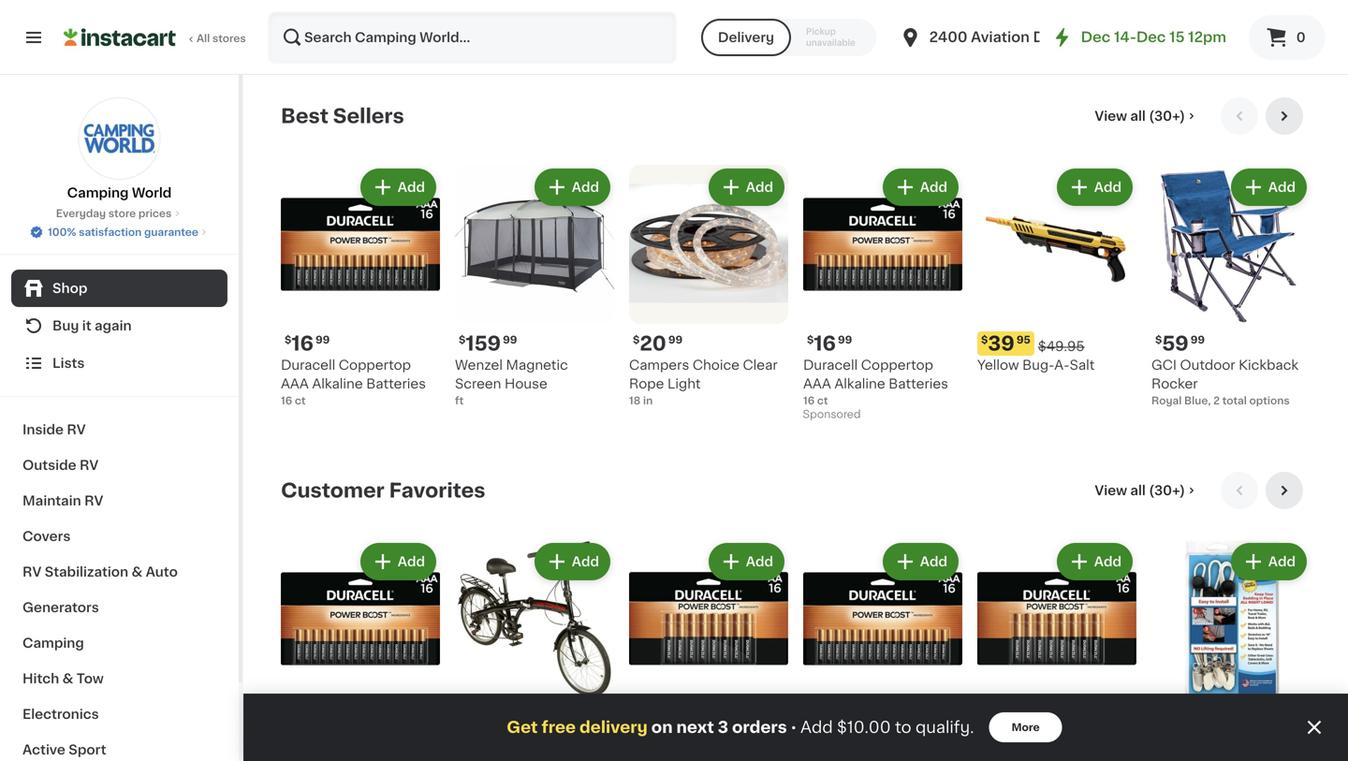 Task type: locate. For each thing, give the bounding box(es) containing it.
1 horizontal spatial duracell coppertop aa alkaline batteries
[[977, 733, 1131, 761]]

1 view all (30+) button from the top
[[1087, 97, 1206, 135]]

to
[[895, 720, 912, 735]]

0 horizontal spatial $ 16 99
[[285, 334, 330, 353]]

stowaway
[[455, 733, 524, 746]]

rv right inside
[[67, 423, 86, 436]]

0 vertical spatial &
[[132, 566, 143, 579]]

campers
[[629, 359, 689, 372]]

0 horizontal spatial duracell coppertop aa alkaline batteries
[[629, 733, 783, 761]]

dec left 15
[[1136, 30, 1166, 44]]

rv right maintain on the left of the page
[[84, 494, 103, 507]]

1 view from the top
[[1095, 110, 1127, 123]]

1 horizontal spatial $ 16 99
[[807, 334, 852, 353]]

duracell coppertop aa alkaline batteries
[[629, 733, 783, 761], [977, 733, 1131, 761]]

0 vertical spatial (30+)
[[1149, 110, 1185, 123]]

add button
[[362, 170, 434, 204], [536, 170, 609, 204], [710, 170, 783, 204], [885, 170, 957, 204], [1059, 170, 1131, 204], [1233, 170, 1305, 204], [362, 545, 434, 579], [536, 545, 609, 579], [710, 545, 783, 579], [885, 545, 957, 579], [1059, 545, 1131, 579], [1233, 545, 1305, 579]]

view all (30+) for 16
[[1095, 110, 1185, 123]]

1 aa from the left
[[764, 733, 783, 746]]

duracell coppertop aaa alkaline batteries
[[803, 733, 948, 761]]

$ inside $ 59 99
[[1155, 335, 1162, 345]]

2 item carousel region from the top
[[281, 472, 1311, 761]]

2 duracell coppertop aaa alkaline batteries 16 ct from the left
[[803, 359, 948, 406]]

18
[[629, 396, 641, 406], [640, 708, 662, 728], [988, 708, 1011, 728]]

alkaline inside duracell coppertop aaa alkaline batteries
[[835, 752, 885, 761]]

1 vertical spatial item carousel region
[[281, 472, 1311, 761]]

ft
[[455, 396, 464, 406]]

$ 39 95
[[981, 334, 1031, 353]]

customer
[[281, 481, 385, 500]]

blue,
[[1184, 396, 1211, 406]]

1 horizontal spatial dec
[[1136, 30, 1166, 44]]

& inside hitch & tow link
[[62, 672, 73, 685]]

99 inside 18 99
[[1012, 709, 1027, 720]]

2 view all (30+) button from the top
[[1087, 472, 1206, 509]]

camping up everyday store prices
[[67, 186, 129, 199]]

duracell coppertop aa alkaline batteries for 18
[[629, 733, 783, 761]]

16
[[291, 334, 314, 353], [814, 334, 836, 353], [281, 396, 292, 406], [803, 396, 815, 406], [814, 708, 836, 728]]

$ 20 99
[[633, 334, 683, 353]]

95
[[1017, 335, 1031, 345]]

on
[[651, 720, 673, 735]]

0 horizontal spatial aa
[[764, 733, 783, 746]]

18 99
[[988, 708, 1027, 728]]

lists link
[[11, 345, 228, 382]]

alkaline for $
[[629, 752, 680, 761]]

all
[[197, 33, 210, 44]]

instacart logo image
[[64, 26, 176, 49]]

0 horizontal spatial dec
[[1081, 30, 1111, 44]]

dec
[[1081, 30, 1111, 44], [1136, 30, 1166, 44]]

1 vertical spatial view all (30+)
[[1095, 484, 1185, 497]]

2400 aviation dr
[[929, 30, 1051, 44]]

1 vertical spatial all
[[1130, 484, 1146, 497]]

1 vertical spatial view all (30+) button
[[1087, 472, 1206, 509]]

2 view all (30+) from the top
[[1095, 484, 1185, 497]]

(30+) for 99
[[1149, 484, 1185, 497]]

aaa inside duracell coppertop aaa alkaline batteries
[[803, 752, 831, 761]]

add inside treatment tracker modal dialog
[[801, 720, 833, 735]]

product group containing 59
[[1152, 165, 1311, 408]]

(30+)
[[1149, 110, 1185, 123], [1149, 484, 1185, 497]]

1 item carousel region from the top
[[281, 97, 1311, 457]]

1 horizontal spatial coppertop
[[1035, 733, 1109, 746]]

delivery
[[718, 31, 774, 44]]

camping inside 'link'
[[22, 637, 84, 650]]

bug-
[[1023, 359, 1055, 372]]

main content
[[243, 75, 1348, 761]]

1 duracell coppertop aaa alkaline batteries 16 ct from the left
[[281, 359, 426, 406]]

18 left in
[[629, 396, 641, 406]]

6-
[[455, 752, 470, 761]]

treatment tracker modal dialog
[[243, 694, 1348, 761]]

again
[[95, 319, 132, 332]]

1 horizontal spatial &
[[132, 566, 143, 579]]

shop link
[[11, 270, 228, 307]]

camping down 'generators'
[[22, 637, 84, 650]]

2 ct from the left
[[817, 396, 828, 406]]

campers choice clear rope light 18 in
[[629, 359, 778, 406]]

& left 'tow'
[[62, 672, 73, 685]]

aa for 99
[[1113, 733, 1131, 746]]

inside rv
[[22, 423, 86, 436]]

1 vertical spatial camping
[[22, 637, 84, 650]]

view all (30+)
[[1095, 110, 1185, 123], [1095, 484, 1185, 497]]

speed
[[470, 752, 512, 761]]

1 horizontal spatial ct
[[817, 396, 828, 406]]

item carousel region
[[281, 97, 1311, 457], [281, 472, 1311, 761]]

1 ct from the left
[[295, 396, 306, 406]]

all
[[1130, 110, 1146, 123], [1130, 484, 1146, 497]]

screen
[[455, 377, 501, 390]]

1 duracell coppertop aa alkaline batteries from the left
[[629, 733, 783, 761]]

product group
[[281, 165, 440, 408], [455, 165, 614, 408], [629, 165, 788, 408], [803, 165, 962, 425], [977, 165, 1137, 375], [1152, 165, 1311, 408], [281, 539, 440, 761], [455, 539, 614, 761], [629, 539, 788, 761], [803, 539, 962, 761], [977, 539, 1137, 761], [1152, 539, 1311, 761]]

view all (30+) button for 99
[[1087, 472, 1206, 509]]

active sport link
[[11, 732, 228, 761]]

&
[[132, 566, 143, 579], [62, 672, 73, 685]]

camping world
[[67, 186, 172, 199]]

it
[[82, 319, 91, 332]]

2400
[[929, 30, 968, 44]]

aa for 18
[[764, 733, 783, 746]]

18 left next
[[640, 708, 662, 728]]

guarantee
[[144, 227, 198, 237]]

coppertop for 18
[[687, 733, 761, 746]]

duracell
[[281, 359, 335, 372], [803, 359, 858, 372], [629, 733, 684, 746], [803, 733, 858, 746], [977, 733, 1032, 746]]

view for 99
[[1095, 484, 1127, 497]]

rv stabilization & auto link
[[11, 554, 228, 590]]

0 vertical spatial view
[[1095, 110, 1127, 123]]

1 coppertop from the left
[[687, 733, 761, 746]]

2 $ 16 99 from the left
[[807, 334, 852, 353]]

1 (30+) from the top
[[1149, 110, 1185, 123]]

world
[[132, 186, 172, 199]]

alkaline for 16
[[835, 752, 885, 761]]

$69.97 original price: $229.99 element
[[455, 706, 614, 730]]

duracell coppertop aaa alkaline batteries 16 ct
[[281, 359, 426, 406], [803, 359, 948, 406]]

a-
[[1055, 359, 1070, 372]]

gci outdoor kickback rocker royal blue, 2 total options
[[1152, 359, 1299, 406]]

2 (30+) from the top
[[1149, 484, 1185, 497]]

camping for camping
[[22, 637, 84, 650]]

rocker
[[1152, 377, 1198, 390]]

outdoor
[[1180, 359, 1235, 372]]

(30+) down royal
[[1149, 484, 1185, 497]]

0 vertical spatial camping
[[67, 186, 129, 199]]

1 vertical spatial &
[[62, 672, 73, 685]]

duracell for 18
[[977, 733, 1032, 746]]

product group containing 159
[[455, 165, 614, 408]]

store
[[108, 208, 136, 219]]

view all (30+) button down dec 14-dec 15 12pm link
[[1087, 97, 1206, 135]]

1 dec from the left
[[1081, 30, 1111, 44]]

dr
[[1033, 30, 1051, 44]]

rv right outside
[[80, 459, 99, 472]]

coppertop right on on the left of page
[[687, 733, 761, 746]]

rv for maintain rv
[[84, 494, 103, 507]]

None search field
[[268, 11, 677, 64]]

coppertop down the more at bottom right
[[1035, 733, 1109, 746]]

0 horizontal spatial coppertop
[[687, 733, 761, 746]]

batteries
[[366, 377, 426, 390], [889, 377, 948, 390], [889, 752, 948, 761]]

2 all from the top
[[1130, 484, 1146, 497]]

(30+) down 15
[[1149, 110, 1185, 123]]

0 horizontal spatial ct
[[295, 396, 306, 406]]

1 horizontal spatial duracell coppertop aaa alkaline batteries 16 ct
[[803, 359, 948, 406]]

rv stabilization & auto
[[22, 566, 178, 579]]

2 aa from the left
[[1113, 733, 1131, 746]]

generators
[[22, 601, 99, 614]]

covers link
[[11, 519, 228, 554]]

ct
[[295, 396, 306, 406], [817, 396, 828, 406]]

everyday
[[56, 208, 106, 219]]

inside
[[22, 423, 64, 436]]

view all (30+) button down royal
[[1087, 472, 1206, 509]]

salt
[[1070, 359, 1095, 372]]

1 view all (30+) from the top
[[1095, 110, 1185, 123]]

clear
[[743, 359, 778, 372]]

$39.95 original price: $49.95 element
[[977, 331, 1137, 356]]

duracell for 16
[[803, 733, 858, 746]]

2 duracell coppertop aa alkaline batteries from the left
[[977, 733, 1131, 761]]

lists
[[52, 357, 85, 370]]

2 coppertop from the left
[[1035, 733, 1109, 746]]

outside rv link
[[11, 448, 228, 483]]

covers
[[22, 530, 71, 543]]

99
[[316, 335, 330, 345], [503, 335, 517, 345], [668, 335, 683, 345], [838, 335, 852, 345], [1191, 335, 1205, 345], [664, 709, 678, 720], [838, 709, 852, 720], [1012, 709, 1027, 720]]

duracell coppertop aa alkaline batteries for 99
[[977, 733, 1131, 761]]

maintain rv
[[22, 494, 103, 507]]

1 vertical spatial (30+)
[[1149, 484, 1185, 497]]

$ inside $ 39 95
[[981, 335, 988, 345]]

all stores
[[197, 33, 246, 44]]

•
[[791, 720, 797, 735]]

view for 16
[[1095, 110, 1127, 123]]

royal
[[1152, 396, 1182, 406]]

1 vertical spatial view
[[1095, 484, 1127, 497]]

everyday store prices
[[56, 208, 172, 219]]

duracell inside duracell coppertop aaa alkaline batteries
[[803, 733, 858, 746]]

12pm
[[1188, 30, 1227, 44]]

main content containing best sellers
[[243, 75, 1348, 761]]

view all (30+) for 99
[[1095, 484, 1185, 497]]

0 vertical spatial view all (30+) button
[[1087, 97, 1206, 135]]

1 horizontal spatial aa
[[1113, 733, 1131, 746]]

2
[[1214, 396, 1220, 406]]

$11.99 element
[[1152, 706, 1311, 730]]

0 vertical spatial view all (30+)
[[1095, 110, 1185, 123]]

& left 'auto'
[[132, 566, 143, 579]]

0 vertical spatial item carousel region
[[281, 97, 1311, 457]]

0 horizontal spatial &
[[62, 672, 73, 685]]

dec left 14-
[[1081, 30, 1111, 44]]

2 view from the top
[[1095, 484, 1127, 497]]

coppertop
[[687, 733, 761, 746], [1035, 733, 1109, 746]]

0 horizontal spatial duracell coppertop aaa alkaline batteries 16 ct
[[281, 359, 426, 406]]

3
[[718, 720, 728, 735]]

adventurer
[[527, 733, 600, 746]]

add
[[398, 181, 425, 194], [572, 181, 599, 194], [746, 181, 773, 194], [920, 181, 948, 194], [1094, 181, 1122, 194], [1268, 181, 1296, 194], [398, 555, 425, 568], [572, 555, 599, 568], [746, 555, 773, 568], [920, 555, 948, 568], [1094, 555, 1122, 568], [1268, 555, 1296, 568], [801, 720, 833, 735]]

1 all from the top
[[1130, 110, 1146, 123]]

0 vertical spatial all
[[1130, 110, 1146, 123]]



Task type: describe. For each thing, give the bounding box(es) containing it.
wenzel magnetic screen house ft
[[455, 359, 568, 406]]

18 left the more at bottom right
[[988, 708, 1011, 728]]

$49.95
[[1038, 340, 1085, 353]]

14-
[[1114, 30, 1136, 44]]

best sellers
[[281, 106, 404, 126]]

18 inside campers choice clear rope light 18 in
[[629, 396, 641, 406]]

1 $ 16 99 from the left
[[285, 334, 330, 353]]

shop
[[52, 282, 87, 295]]

inside rv link
[[11, 412, 228, 448]]

dec 14-dec 15 12pm
[[1081, 30, 1227, 44]]

light
[[668, 377, 701, 390]]

get
[[507, 720, 538, 735]]

97
[[495, 709, 508, 720]]

0 button
[[1249, 15, 1326, 60]]

99 inside $ 18 99
[[664, 709, 678, 720]]

all for 16
[[1130, 110, 1146, 123]]

view all (30+) button for 16
[[1087, 97, 1206, 135]]

(30+) for 16
[[1149, 110, 1185, 123]]

active
[[22, 743, 65, 757]]

& inside rv stabilization & auto link
[[132, 566, 143, 579]]

camping for camping world
[[67, 186, 129, 199]]

yellow bug-a-salt
[[977, 359, 1095, 372]]

more button
[[989, 713, 1062, 742]]

$ inside $ 159 99
[[459, 335, 466, 345]]

rv down covers
[[22, 566, 41, 579]]

rv for outside rv
[[80, 459, 99, 472]]

99 inside 16 99
[[838, 709, 852, 720]]

generators link
[[11, 590, 228, 625]]

$ inside $ 20 99
[[633, 335, 640, 345]]

159
[[466, 334, 501, 353]]

delivery
[[580, 720, 648, 735]]

all for 99
[[1130, 484, 1146, 497]]

100% satisfaction guarantee button
[[29, 221, 210, 240]]

all stores link
[[64, 11, 247, 64]]

duracell for $
[[629, 733, 684, 746]]

options
[[1249, 396, 1290, 406]]

active sport
[[22, 743, 106, 757]]

Search field
[[270, 13, 675, 62]]

2 dec from the left
[[1136, 30, 1166, 44]]

electronics link
[[11, 697, 228, 732]]

orders
[[732, 720, 787, 735]]

$ 18 99
[[633, 708, 678, 728]]

electronics
[[22, 708, 99, 721]]

buy
[[52, 319, 79, 332]]

coppertop inside duracell coppertop aaa alkaline batteries
[[861, 733, 933, 746]]

20
[[640, 334, 666, 353]]

maintain rv link
[[11, 483, 228, 519]]

yellow
[[977, 359, 1019, 372]]

total
[[1223, 396, 1247, 406]]

alkaline for 18
[[977, 752, 1028, 761]]

next
[[676, 720, 714, 735]]

bike
[[568, 752, 596, 761]]

service type group
[[701, 19, 877, 56]]

free
[[542, 720, 576, 735]]

batteries inside duracell coppertop aaa alkaline batteries
[[889, 752, 948, 761]]

0
[[1296, 31, 1306, 44]]

2400 aviation dr button
[[899, 11, 1051, 64]]

product group containing 20
[[629, 165, 788, 408]]

camping world logo image
[[78, 97, 161, 180]]

kickback
[[1239, 359, 1299, 372]]

folding
[[516, 752, 564, 761]]

camping link
[[11, 625, 228, 661]]

sellers
[[333, 106, 404, 126]]

hitch & tow
[[22, 672, 104, 685]]

$10.00
[[837, 720, 891, 735]]

outside
[[22, 459, 76, 472]]

15
[[1169, 30, 1185, 44]]

house
[[505, 377, 548, 390]]

99 inside $ 59 99
[[1191, 335, 1205, 345]]

16 99
[[814, 708, 852, 728]]

gci
[[1152, 359, 1177, 372]]

item carousel region containing best sellers
[[281, 97, 1311, 457]]

choice
[[693, 359, 740, 372]]

delivery button
[[701, 19, 791, 56]]

wenzel
[[455, 359, 503, 372]]

item carousel region containing customer favorites
[[281, 472, 1311, 761]]

dec 14-dec 15 12pm link
[[1051, 26, 1227, 49]]

coppertop for 99
[[1035, 733, 1109, 746]]

everyday store prices link
[[56, 206, 183, 221]]

sponsored badge image
[[803, 410, 860, 420]]

$ 159 99
[[459, 334, 517, 353]]

100% satisfaction guarantee
[[48, 227, 198, 237]]

favorites
[[389, 481, 485, 500]]

magnetic
[[506, 359, 568, 372]]

aviation
[[971, 30, 1030, 44]]

product group containing 39
[[977, 165, 1137, 375]]

100%
[[48, 227, 76, 237]]

$229.99
[[515, 714, 569, 727]]

99 inside $ 20 99
[[668, 335, 683, 345]]

sport
[[69, 743, 106, 757]]

best
[[281, 106, 329, 126]]

auto
[[146, 566, 178, 579]]

more
[[1012, 722, 1040, 733]]

$ inside $ 18 99
[[633, 709, 640, 720]]

prices
[[138, 208, 172, 219]]

99 inside $ 159 99
[[503, 335, 517, 345]]

rv for inside rv
[[67, 423, 86, 436]]

stores
[[212, 33, 246, 44]]

97 $229.99 stowaway adventurer 6-speed folding bike 
[[455, 709, 605, 761]]

rope
[[629, 377, 664, 390]]

customer favorites
[[281, 481, 485, 500]]



Task type: vqa. For each thing, say whether or not it's contained in the screenshot.
top (30+)
yes



